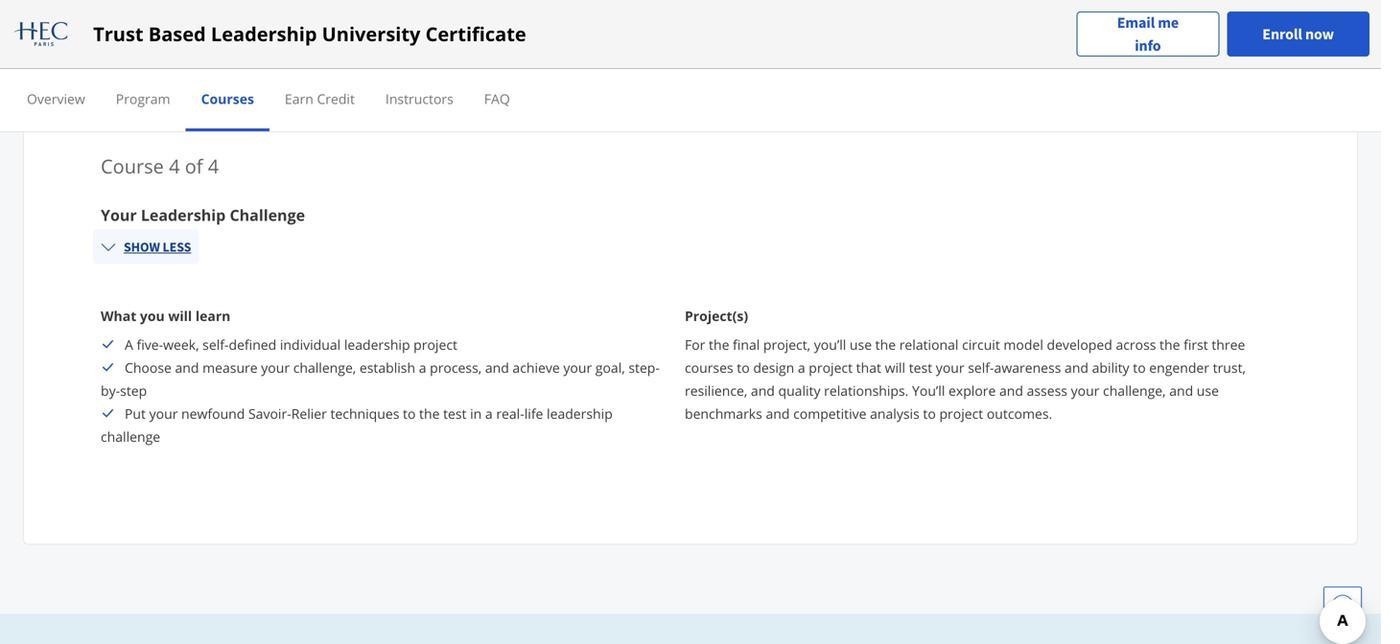Task type: vqa. For each thing, say whether or not it's contained in the screenshot.
'New'
no



Task type: describe. For each thing, give the bounding box(es) containing it.
to down you'll
[[923, 405, 936, 423]]

and down engender
[[1170, 382, 1194, 400]]

and down week,
[[175, 359, 199, 377]]

email me info button
[[1077, 11, 1220, 57]]

measure
[[203, 359, 258, 377]]

to down across
[[1133, 359, 1146, 377]]

earn credit
[[285, 90, 355, 108]]

trust based leadership university certificate
[[93, 21, 526, 47]]

0 horizontal spatial will
[[168, 307, 192, 325]]

design
[[753, 359, 795, 377]]

relational
[[900, 336, 959, 354]]

less
[[163, 239, 191, 256]]

show less button
[[93, 230, 199, 264]]

choose and measure your challenge, establish a process, and achieve your goal, step- by-step
[[101, 359, 660, 400]]

life
[[525, 405, 543, 423]]

faq link
[[484, 90, 510, 108]]

goal,
[[596, 359, 625, 377]]

step-
[[629, 359, 660, 377]]

trust,
[[1213, 359, 1246, 377]]

resilience,
[[685, 382, 748, 400]]

faq
[[484, 90, 510, 108]]

three
[[1212, 336, 1246, 354]]

me
[[1158, 13, 1179, 32]]

your down ability
[[1071, 382, 1100, 400]]

enroll now button
[[1227, 12, 1370, 57]]

put
[[125, 405, 146, 423]]

and down the design
[[751, 382, 775, 400]]

you
[[140, 307, 165, 325]]

what you will learn
[[101, 307, 231, 325]]

your left goal,
[[563, 359, 592, 377]]

your down relational
[[936, 359, 965, 377]]

model
[[1004, 336, 1044, 354]]

put your newfound savoir-relier techniques to the test in a real-life leadership challenge
[[101, 405, 613, 446]]

in
[[470, 405, 482, 423]]

you'll
[[912, 382, 945, 400]]

learn
[[196, 307, 231, 325]]

and down quality
[[766, 405, 790, 423]]

newfound
[[181, 405, 245, 423]]

0 vertical spatial leadership
[[211, 21, 317, 47]]

1 4 from the left
[[169, 153, 180, 180]]

certificate menu element
[[12, 69, 1370, 131]]

process,
[[430, 359, 482, 377]]

your
[[101, 205, 137, 226]]

now
[[1306, 24, 1334, 44]]

techniques
[[330, 405, 399, 423]]

email me info
[[1117, 13, 1179, 55]]

assess
[[1027, 382, 1068, 400]]

step
[[120, 382, 147, 400]]

info
[[1135, 36, 1161, 55]]

program
[[116, 90, 170, 108]]

challenge
[[101, 428, 160, 446]]

0 horizontal spatial self-
[[203, 336, 229, 354]]

course
[[101, 153, 164, 180]]

project,
[[764, 336, 811, 354]]

you'll
[[814, 336, 846, 354]]

savoir-
[[248, 405, 291, 423]]

achieve
[[513, 359, 560, 377]]

1 vertical spatial use
[[1197, 382, 1219, 400]]

a inside the put your newfound savoir-relier techniques to the test in a real-life leadership challenge
[[485, 405, 493, 423]]

five-
[[137, 336, 163, 354]]

earn
[[285, 90, 314, 108]]

competitive
[[793, 405, 867, 423]]

your inside the put your newfound savoir-relier techniques to the test in a real-life leadership challenge
[[149, 405, 178, 423]]

test inside the put your newfound savoir-relier techniques to the test in a real-life leadership challenge
[[443, 405, 467, 423]]

instructors link
[[386, 90, 454, 108]]

the right for on the bottom of page
[[709, 336, 730, 354]]

and down developed
[[1065, 359, 1089, 377]]

course 4 of 4
[[101, 153, 219, 180]]

challenge, inside the for the final project, you'll use the relational circuit model developed across the first three courses to design a project that will test your self-awareness and ability to engender trust, resilience, and quality relationships. you'll explore and assess your challenge, and use benchmarks and competitive analysis to project outcomes.
[[1103, 382, 1166, 400]]

show less
[[124, 239, 191, 256]]

to down final
[[737, 359, 750, 377]]

engender
[[1150, 359, 1210, 377]]

choose
[[125, 359, 172, 377]]

of
[[185, 153, 203, 180]]

for the final project, you'll use the relational circuit model developed across the first three courses to design a project that will test your self-awareness and ability to engender trust, resilience, and quality relationships. you'll explore and assess your challenge, and use benchmarks and competitive analysis to project outcomes.
[[685, 336, 1246, 423]]

first
[[1184, 336, 1209, 354]]

university
[[322, 21, 421, 47]]

benchmarks
[[685, 405, 763, 423]]



Task type: locate. For each thing, give the bounding box(es) containing it.
a
[[419, 359, 426, 377], [798, 359, 806, 377], [485, 405, 493, 423]]

will
[[168, 307, 192, 325], [885, 359, 906, 377]]

self- up measure
[[203, 336, 229, 354]]

2 horizontal spatial project
[[940, 405, 984, 423]]

your down a five-week, self-defined individual leadership project
[[261, 359, 290, 377]]

1 vertical spatial leadership
[[141, 205, 226, 226]]

explore
[[949, 382, 996, 400]]

self- down circuit at the right
[[968, 359, 994, 377]]

leadership
[[211, 21, 317, 47], [141, 205, 226, 226]]

circuit
[[962, 336, 1000, 354]]

leadership right life
[[547, 405, 613, 423]]

test inside the for the final project, you'll use the relational circuit model developed across the first three courses to design a project that will test your self-awareness and ability to engender trust, resilience, and quality relationships. you'll explore and assess your challenge, and use benchmarks and competitive analysis to project outcomes.
[[909, 359, 933, 377]]

project down you'll
[[809, 359, 853, 377]]

1 horizontal spatial a
[[485, 405, 493, 423]]

program link
[[116, 90, 170, 108]]

your right put
[[149, 405, 178, 423]]

courses link
[[201, 90, 254, 108]]

1 horizontal spatial challenge,
[[1103, 382, 1166, 400]]

that
[[856, 359, 882, 377]]

credit
[[317, 90, 355, 108]]

1 vertical spatial will
[[885, 359, 906, 377]]

outcomes.
[[987, 405, 1053, 423]]

defined
[[229, 336, 277, 354]]

and
[[175, 359, 199, 377], [485, 359, 509, 377], [1065, 359, 1089, 377], [751, 382, 775, 400], [1000, 382, 1024, 400], [1170, 382, 1194, 400], [766, 405, 790, 423]]

for
[[685, 336, 706, 354]]

the up that
[[876, 336, 896, 354]]

will right that
[[885, 359, 906, 377]]

a five-week, self-defined individual leadership project
[[125, 336, 458, 354]]

1 horizontal spatial leadership
[[547, 405, 613, 423]]

project up process,
[[414, 336, 458, 354]]

establish
[[360, 359, 415, 377]]

project(s)
[[685, 307, 748, 325]]

enroll
[[1263, 24, 1303, 44]]

the left the in
[[419, 405, 440, 423]]

ability
[[1092, 359, 1130, 377]]

real-
[[496, 405, 525, 423]]

0 horizontal spatial use
[[850, 336, 872, 354]]

will inside the for the final project, you'll use the relational circuit model developed across the first three courses to design a project that will test your self-awareness and ability to engender trust, resilience, and quality relationships. you'll explore and assess your challenge, and use benchmarks and competitive analysis to project outcomes.
[[885, 359, 906, 377]]

1 vertical spatial project
[[809, 359, 853, 377]]

project
[[414, 336, 458, 354], [809, 359, 853, 377], [940, 405, 984, 423]]

developed
[[1047, 336, 1113, 354]]

help center image
[[1332, 595, 1355, 618]]

leadership up less
[[141, 205, 226, 226]]

test left the in
[[443, 405, 467, 423]]

a inside the choose and measure your challenge, establish a process, and achieve your goal, step- by-step
[[419, 359, 426, 377]]

trust
[[93, 21, 143, 47]]

4
[[169, 153, 180, 180], [208, 153, 219, 180]]

0 vertical spatial project
[[414, 336, 458, 354]]

1 vertical spatial self-
[[968, 359, 994, 377]]

final
[[733, 336, 760, 354]]

quality
[[779, 382, 821, 400]]

a
[[125, 336, 133, 354]]

0 horizontal spatial a
[[419, 359, 426, 377]]

the up engender
[[1160, 336, 1180, 354]]

use up that
[[850, 336, 872, 354]]

overview
[[27, 90, 85, 108]]

a right the in
[[485, 405, 493, 423]]

0 horizontal spatial leadership
[[344, 336, 410, 354]]

analysis
[[870, 405, 920, 423]]

1 vertical spatial challenge,
[[1103, 382, 1166, 400]]

leadership up establish
[[344, 336, 410, 354]]

a up quality
[[798, 359, 806, 377]]

to inside the put your newfound savoir-relier techniques to the test in a real-life leadership challenge
[[403, 405, 416, 423]]

a left process,
[[419, 359, 426, 377]]

1 horizontal spatial will
[[885, 359, 906, 377]]

challenge
[[230, 205, 305, 226]]

1 vertical spatial test
[[443, 405, 467, 423]]

1 horizontal spatial use
[[1197, 382, 1219, 400]]

challenge,
[[293, 359, 356, 377], [1103, 382, 1166, 400]]

the inside the put your newfound savoir-relier techniques to the test in a real-life leadership challenge
[[419, 405, 440, 423]]

overview link
[[27, 90, 85, 108]]

and left achieve on the left of the page
[[485, 359, 509, 377]]

enroll now
[[1263, 24, 1334, 44]]

earn credit link
[[285, 90, 355, 108]]

1 horizontal spatial 4
[[208, 153, 219, 180]]

1 vertical spatial leadership
[[547, 405, 613, 423]]

4 left of
[[169, 153, 180, 180]]

to right techniques
[[403, 405, 416, 423]]

a inside the for the final project, you'll use the relational circuit model developed across the first three courses to design a project that will test your self-awareness and ability to engender trust, resilience, and quality relationships. you'll explore and assess your challenge, and use benchmarks and competitive analysis to project outcomes.
[[798, 359, 806, 377]]

challenge, down ability
[[1103, 382, 1166, 400]]

challenge, inside the choose and measure your challenge, establish a process, and achieve your goal, step- by-step
[[293, 359, 356, 377]]

across
[[1116, 336, 1156, 354]]

leadership inside the put your newfound savoir-relier techniques to the test in a real-life leadership challenge
[[547, 405, 613, 423]]

individual
[[280, 336, 341, 354]]

self-
[[203, 336, 229, 354], [968, 359, 994, 377]]

instructors
[[386, 90, 454, 108]]

0 vertical spatial test
[[909, 359, 933, 377]]

what
[[101, 307, 136, 325]]

0 horizontal spatial test
[[443, 405, 467, 423]]

your
[[261, 359, 290, 377], [563, 359, 592, 377], [936, 359, 965, 377], [1071, 382, 1100, 400], [149, 405, 178, 423]]

challenge, down individual
[[293, 359, 356, 377]]

test up you'll
[[909, 359, 933, 377]]

the
[[709, 336, 730, 354], [876, 336, 896, 354], [1160, 336, 1180, 354], [419, 405, 440, 423]]

self- inside the for the final project, you'll use the relational circuit model developed across the first three courses to design a project that will test your self-awareness and ability to engender trust, resilience, and quality relationships. you'll explore and assess your challenge, and use benchmarks and competitive analysis to project outcomes.
[[968, 359, 994, 377]]

2 4 from the left
[[208, 153, 219, 180]]

by-
[[101, 382, 120, 400]]

0 horizontal spatial 4
[[169, 153, 180, 180]]

to
[[737, 359, 750, 377], [1133, 359, 1146, 377], [403, 405, 416, 423], [923, 405, 936, 423]]

relationships.
[[824, 382, 909, 400]]

1 horizontal spatial self-
[[968, 359, 994, 377]]

1 horizontal spatial project
[[809, 359, 853, 377]]

0 vertical spatial challenge,
[[293, 359, 356, 377]]

0 vertical spatial will
[[168, 307, 192, 325]]

hec paris image
[[12, 19, 70, 49]]

email
[[1117, 13, 1155, 32]]

leadership up earn on the left top of page
[[211, 21, 317, 47]]

4 right of
[[208, 153, 219, 180]]

0 horizontal spatial challenge,
[[293, 359, 356, 377]]

2 vertical spatial project
[[940, 405, 984, 423]]

week,
[[163, 336, 199, 354]]

courses
[[201, 90, 254, 108]]

will right "you"
[[168, 307, 192, 325]]

0 horizontal spatial project
[[414, 336, 458, 354]]

courses
[[685, 359, 734, 377]]

and up outcomes.
[[1000, 382, 1024, 400]]

project down explore
[[940, 405, 984, 423]]

certificate
[[426, 21, 526, 47]]

2 horizontal spatial a
[[798, 359, 806, 377]]

your leadership challenge
[[101, 205, 305, 226]]

0 vertical spatial self-
[[203, 336, 229, 354]]

0 vertical spatial leadership
[[344, 336, 410, 354]]

leadership
[[344, 336, 410, 354], [547, 405, 613, 423]]

0 vertical spatial use
[[850, 336, 872, 354]]

based
[[148, 21, 206, 47]]

show
[[124, 239, 160, 256]]

test
[[909, 359, 933, 377], [443, 405, 467, 423]]

use down trust,
[[1197, 382, 1219, 400]]

1 horizontal spatial test
[[909, 359, 933, 377]]

relier
[[291, 405, 327, 423]]

awareness
[[994, 359, 1061, 377]]



